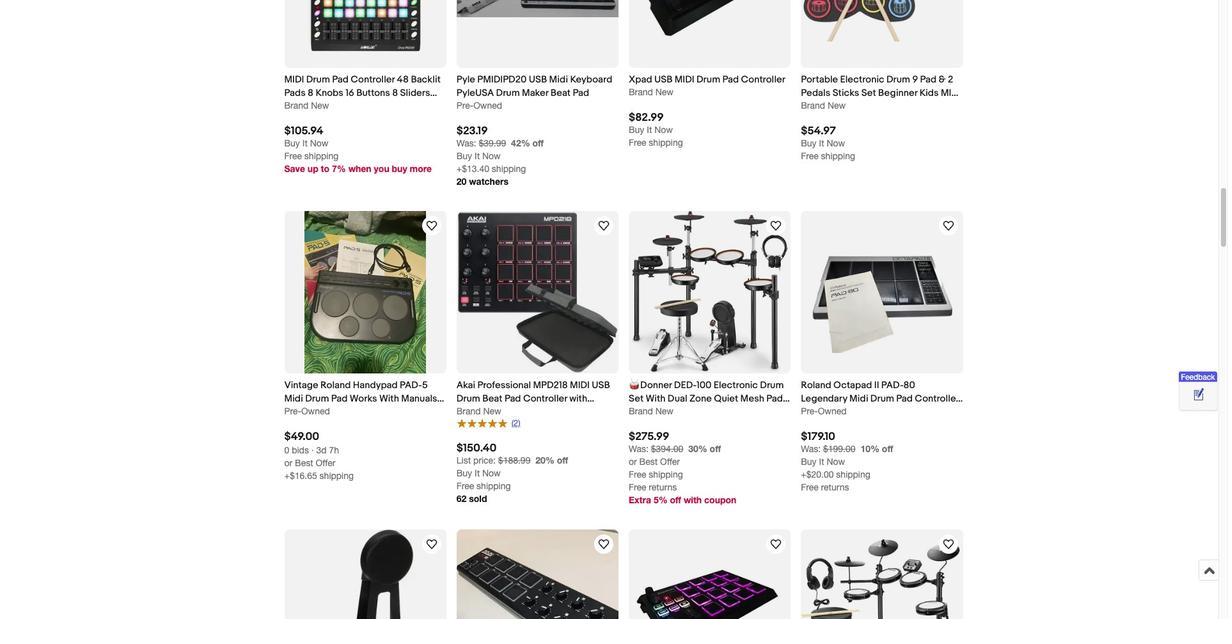 Task type: vqa. For each thing, say whether or not it's contained in the screenshot.
425
yes



Task type: locate. For each thing, give the bounding box(es) containing it.
usb inside pyle pmidipd20 usb midi keyboard pyleusa drum maker beat pad pre-owned
[[529, 74, 547, 86]]

shipping inside $54.97 buy it now free shipping
[[821, 151, 855, 161]]

midi drum pad controller 48  backlit pads 8 knobs 16 buttons 8 sliders a0n9
[[284, 74, 441, 113]]

returns inside $275.99 was: $394.00 30% off or best offer free shipping free returns extra 5% off with coupon
[[649, 482, 677, 492]]

shipping up sold
[[477, 481, 511, 491]]

off for $179.10
[[882, 443, 893, 454]]

drum up the working!
[[871, 393, 894, 405]]

pyleusa
[[457, 87, 494, 99]]

buy inside $105.94 buy it now free shipping save up to 7% when you buy more
[[284, 138, 300, 149]]

free inside $105.94 buy it now free shipping save up to 7% when you buy more
[[284, 151, 302, 161]]

425
[[629, 406, 646, 418]]

watch 🥁donner ded-100 electronic drum set with dual zone quiet mesh pads 425 sounds image
[[769, 218, 784, 234]]

shipping inside $105.94 buy it now free shipping save up to 7% when you buy more
[[304, 151, 339, 161]]

set right sticks
[[862, 87, 876, 99]]

drum up knobs on the left top of the page
[[306, 74, 330, 86]]

returns
[[649, 482, 677, 492], [821, 482, 849, 492]]

a0n9
[[284, 101, 309, 113]]

pre-owned for $179.10
[[801, 406, 847, 416]]

pre-owned up $49.00
[[284, 406, 330, 416]]

price:
[[473, 456, 496, 466]]

drum down akai
[[457, 393, 480, 405]]

drum down pmidipd20
[[496, 87, 520, 99]]

pre-owned down legendary
[[801, 406, 847, 416]]

1 horizontal spatial pre-owned
[[801, 406, 847, 416]]

akai professional mpd218 midi usb drum beat pad controller with software + case
[[457, 379, 610, 418]]

xpad usb midi drum pad controller heading
[[629, 74, 786, 86]]

🥁donner
[[629, 379, 672, 391]]

knobs
[[316, 87, 344, 99]]

xpad usb midi drum pad controller link
[[629, 73, 791, 86]]

brand new up $275.99
[[629, 406, 674, 416]]

akai professional mpd218 midi usb drum beat pad controller with software + case heading
[[457, 379, 610, 418]]

owned for $49.00
[[301, 406, 330, 416]]

usb right xpad
[[654, 74, 673, 86]]

2 roland from the left
[[801, 379, 832, 391]]

buy down $54.97 in the top right of the page
[[801, 138, 817, 149]]

usb
[[529, 74, 547, 86], [654, 74, 673, 86], [592, 379, 610, 391]]

electronic
[[840, 74, 885, 86], [714, 379, 758, 391]]

best down $394.00
[[639, 457, 658, 467]]

1 vertical spatial beat
[[483, 393, 503, 405]]

roland inside roland octapad ii pad-80 legendary midi drum pad controller good shape- working!
[[801, 379, 832, 391]]

brand new for $105.94
[[284, 101, 329, 111]]

kids
[[920, 87, 939, 99]]

1 horizontal spatial best
[[639, 457, 658, 467]]

sliders
[[400, 87, 430, 99]]

0 horizontal spatial set
[[629, 393, 644, 405]]

2 horizontal spatial midi
[[850, 393, 868, 405]]

2 horizontal spatial was:
[[801, 444, 821, 454]]

0 horizontal spatial with
[[379, 393, 399, 405]]

beat inside the akai professional mpd218 midi usb drum beat pad controller with software + case
[[483, 393, 503, 405]]

brand inside xpad usb midi drum pad controller brand new
[[629, 87, 653, 97]]

0 horizontal spatial returns
[[649, 482, 677, 492]]

pre- down legendary
[[801, 406, 818, 416]]

None text field
[[629, 444, 683, 454]]

drum up mesh
[[760, 379, 784, 391]]

1 horizontal spatial owned
[[474, 101, 502, 111]]

octapad
[[834, 379, 872, 391]]

shipping up watchers at the top of the page
[[492, 164, 526, 174]]

midi
[[549, 74, 568, 86], [284, 393, 303, 405], [850, 393, 868, 405]]

brand new up $105.94
[[284, 101, 329, 111]]

xpad
[[629, 74, 652, 86]]

shipping down $394.00
[[649, 469, 683, 480]]

offer down 3d
[[316, 458, 335, 468]]

pad- inside roland octapad ii pad-80 legendary midi drum pad controller good shape- working!
[[881, 379, 904, 391]]

pads up a0n9
[[284, 87, 306, 99]]

0 horizontal spatial owned
[[301, 406, 330, 416]]

new up $82.99
[[656, 87, 674, 97]]

was: down $23.19
[[457, 138, 476, 149]]

1 horizontal spatial midi
[[549, 74, 568, 86]]

brand down xpad
[[629, 87, 653, 97]]

akai
[[457, 379, 475, 391]]

now down $199.00
[[827, 457, 845, 467]]

watch  xpad usb midi drum pad controller image
[[769, 537, 784, 552]]

brand new down pedals
[[801, 101, 846, 111]]

or down '0' in the bottom of the page
[[284, 458, 292, 468]]

offer down $394.00
[[660, 457, 680, 467]]

midi inside roland octapad ii pad-80 legendary midi drum pad controller good shape- working!
[[850, 393, 868, 405]]

pad- up 'manuals'
[[400, 379, 422, 391]]

it inside $179.10 was: $199.00 10% off buy it now +$20.00 shipping free returns
[[819, 457, 824, 467]]

buy
[[629, 125, 644, 135], [284, 138, 300, 149], [801, 138, 817, 149], [457, 151, 472, 161], [801, 457, 817, 467], [457, 468, 472, 479]]

midi right mpd218
[[570, 379, 590, 391]]

now down price: at the bottom left
[[482, 468, 501, 479]]

it inside $54.97 buy it now free shipping
[[819, 138, 824, 149]]

owned down pyleusa
[[474, 101, 502, 111]]

best
[[639, 457, 658, 467], [295, 458, 313, 468]]

0 vertical spatial pads
[[284, 87, 306, 99]]

1 vertical spatial set
[[629, 393, 644, 405]]

roland up the works
[[320, 379, 351, 391]]

1 horizontal spatial pads
[[767, 393, 788, 405]]

off right 42%
[[533, 138, 544, 149]]

now inside $179.10 was: $199.00 10% off buy it now +$20.00 shipping free returns
[[827, 457, 845, 467]]

was: inside $275.99 was: $394.00 30% off or best offer free shipping free returns extra 5% off with coupon
[[629, 444, 649, 454]]

1 horizontal spatial electronic
[[840, 74, 885, 86]]

watch akai professional lpd8 laptop pad controller drum pad midi usb tested working image
[[596, 537, 612, 552]]

midi inside the akai professional mpd218 midi usb drum beat pad controller with software + case
[[570, 379, 590, 391]]

brand for $105.94
[[284, 101, 309, 111]]

$188.99
[[498, 456, 531, 466]]

1 pre-owned from the left
[[284, 406, 330, 416]]

beat inside pyle pmidipd20 usb midi keyboard pyleusa drum maker beat pad pre-owned
[[551, 87, 571, 99]]

with
[[379, 393, 399, 405], [646, 393, 666, 405]]

was: inside $23.19 was: $39.99 42% off buy it now +$13.40 shipping 20 watchers
[[457, 138, 476, 149]]

free
[[629, 138, 646, 148], [284, 151, 302, 161], [801, 151, 819, 161], [629, 469, 646, 480], [457, 481, 474, 491], [629, 482, 646, 492], [801, 482, 819, 492]]

0 horizontal spatial or
[[284, 458, 292, 468]]

midi
[[284, 74, 304, 86], [675, 74, 695, 86], [941, 87, 961, 99], [570, 379, 590, 391]]

controller down 80
[[915, 393, 959, 405]]

2 horizontal spatial owned
[[818, 406, 847, 416]]

was: inside $179.10 was: $199.00 10% off buy it now +$20.00 shipping free returns
[[801, 444, 821, 454]]

$150.40
[[457, 442, 497, 455]]

0 horizontal spatial offer
[[316, 458, 335, 468]]

off for $275.99
[[710, 443, 721, 454]]

off right 30%
[[710, 443, 721, 454]]

new down knobs on the left top of the page
[[311, 101, 329, 111]]

shipping
[[649, 138, 683, 148], [304, 151, 339, 161], [821, 151, 855, 161], [492, 164, 526, 174], [649, 469, 683, 480], [836, 469, 871, 480], [320, 471, 354, 481], [477, 481, 511, 491]]

0 horizontal spatial pre-
[[284, 406, 301, 416]]

owned inside pyle pmidipd20 usb midi keyboard pyleusa drum maker beat pad pre-owned
[[474, 101, 502, 111]]

xpad usb midi drum pad controller image
[[629, 0, 791, 37]]

$82.99
[[629, 112, 664, 124]]

$23.19
[[457, 125, 488, 138]]

electronic up sticks
[[840, 74, 885, 86]]

beat
[[551, 87, 571, 99], [483, 393, 503, 405]]

set inside the portable electronic drum 9 pad & 2 pedals sticks set beginner kids midi speakers
[[862, 87, 876, 99]]

akai professional mpd218 midi usb drum beat pad controller with software + case link
[[457, 378, 619, 418]]

1 horizontal spatial returns
[[821, 482, 849, 492]]

shipping up "to"
[[304, 151, 339, 161]]

·
[[311, 445, 314, 455]]

0 horizontal spatial roland
[[320, 379, 351, 391]]

None text field
[[457, 138, 506, 149], [801, 444, 856, 454], [457, 456, 531, 466], [457, 138, 506, 149], [801, 444, 856, 454], [457, 456, 531, 466]]

drum inside xpad usb midi drum pad controller brand new
[[697, 74, 720, 86]]

buy down $105.94
[[284, 138, 300, 149]]

midi down octapad
[[850, 393, 868, 405]]

watchers
[[469, 176, 509, 187]]

1 vertical spatial with
[[684, 494, 702, 505]]

2 returns from the left
[[821, 482, 849, 492]]

pre- down pyleusa
[[457, 101, 474, 111]]

with down handypad
[[379, 393, 399, 405]]

buy up +$13.40
[[457, 151, 472, 161]]

off for $23.19
[[533, 138, 544, 149]]

handypad
[[353, 379, 398, 391]]

62
[[457, 493, 467, 504]]

$23.19 was: $39.99 42% off buy it now +$13.40 shipping 20 watchers
[[457, 125, 544, 187]]

brand new for $275.99
[[629, 406, 674, 416]]

it up +$20.00
[[819, 457, 824, 467]]

🥁donner ded-80 electric drum set quiet mesh pad electronic drum with 180 sounds image
[[801, 530, 963, 619]]

0 horizontal spatial electronic
[[714, 379, 758, 391]]

new down sticks
[[828, 101, 846, 111]]

and
[[284, 406, 302, 418]]

shipping inside $150.40 list price: $188.99 20% off buy it now free shipping 62 sold
[[477, 481, 511, 491]]

0 horizontal spatial midi
[[284, 393, 303, 405]]

1 horizontal spatial was:
[[629, 444, 649, 454]]

0 horizontal spatial 8
[[308, 87, 314, 99]]

2 pad- from the left
[[881, 379, 904, 391]]

0 vertical spatial set
[[862, 87, 876, 99]]

0 horizontal spatial with
[[569, 393, 587, 405]]

with
[[569, 393, 587, 405], [684, 494, 702, 505]]

free inside $150.40 list price: $188.99 20% off buy it now free shipping 62 sold
[[457, 481, 474, 491]]

8 down 48
[[392, 87, 398, 99]]

1 pad- from the left
[[400, 379, 422, 391]]

midi inside midi drum pad controller 48  backlit pads 8 knobs 16 buttons 8 sliders a0n9
[[284, 74, 304, 86]]

watch 🥁donner ded-80 electric drum set quiet mesh pad electronic drum with 180 sounds image
[[941, 537, 956, 552]]

pad-
[[400, 379, 422, 391], [881, 379, 904, 391]]

controller inside xpad usb midi drum pad controller brand new
[[741, 74, 786, 86]]

100
[[697, 379, 712, 391]]

buy inside the $82.99 buy it now free shipping
[[629, 125, 644, 135]]

controller down mpd218
[[523, 393, 567, 405]]

off right '20%'
[[557, 455, 568, 466]]

midi right xpad
[[675, 74, 695, 86]]

drum down xpad usb midi drum pad controller image
[[697, 74, 720, 86]]

was:
[[457, 138, 476, 149], [629, 444, 649, 454], [801, 444, 821, 454]]

2 horizontal spatial pre-
[[801, 406, 818, 416]]

pre- for $179.10
[[801, 406, 818, 416]]

buy down "list"
[[457, 468, 472, 479]]

yamaha electronic kick tower pad - 6.5" image
[[312, 530, 419, 619]]

portable electronic drum 9 pad & 2 pedals sticks set beginner kids midi speakers heading
[[801, 74, 961, 113]]

it down $82.99
[[647, 125, 652, 135]]

pre- inside pyle pmidipd20 usb midi keyboard pyleusa drum maker beat pad pre-owned
[[457, 101, 474, 111]]

brand for $54.97
[[801, 101, 825, 111]]

shipping inside $179.10 was: $199.00 10% off buy it now +$20.00 shipping free returns
[[836, 469, 871, 480]]

pad inside the akai professional mpd218 midi usb drum beat pad controller with software + case
[[505, 393, 521, 405]]

$105.94 buy it now free shipping save up to 7% when you buy more
[[284, 125, 432, 174]]

roland
[[320, 379, 351, 391], [801, 379, 832, 391]]

free inside $54.97 buy it now free shipping
[[801, 151, 819, 161]]

shipping inside $49.00 0 bids · 3d 7h or best offer +$16.65 shipping
[[320, 471, 354, 481]]

$150.40 list price: $188.99 20% off buy it now free shipping 62 sold
[[457, 442, 568, 504]]

with inside the akai professional mpd218 midi usb drum beat pad controller with software + case
[[569, 393, 587, 405]]

0 horizontal spatial was:
[[457, 138, 476, 149]]

$275.99 was: $394.00 30% off or best offer free shipping free returns extra 5% off with coupon
[[629, 430, 737, 505]]

drum inside vintage roland handypad pad-5 midi drum pad works with manuals and cable
[[305, 393, 329, 405]]

pad
[[332, 74, 349, 86], [723, 74, 739, 86], [920, 74, 937, 86], [573, 87, 589, 99], [331, 393, 348, 405], [505, 393, 521, 405], [897, 393, 913, 405]]

1 horizontal spatial offer
[[660, 457, 680, 467]]

$49.00 0 bids · 3d 7h or best offer +$16.65 shipping
[[284, 430, 354, 481]]

returns up 5%
[[649, 482, 677, 492]]

usb up maker
[[529, 74, 547, 86]]

1 horizontal spatial or
[[629, 457, 637, 467]]

pre-
[[457, 101, 474, 111], [284, 406, 301, 416], [801, 406, 818, 416]]

was: down $179.10
[[801, 444, 821, 454]]

shipping down $82.99
[[649, 138, 683, 148]]

none text field containing was:
[[629, 444, 683, 454]]

pre-owned for $49.00
[[284, 406, 330, 416]]

midi left keyboard
[[549, 74, 568, 86]]

with down 🥁donner
[[646, 393, 666, 405]]

it inside the $82.99 buy it now free shipping
[[647, 125, 652, 135]]

set
[[862, 87, 876, 99], [629, 393, 644, 405]]

midi up a0n9
[[284, 74, 304, 86]]

set up 425
[[629, 393, 644, 405]]

up
[[308, 163, 318, 174]]

buy down $82.99
[[629, 125, 644, 135]]

midi up and
[[284, 393, 303, 405]]

shipping inside $23.19 was: $39.99 42% off buy it now +$13.40 shipping 20 watchers
[[492, 164, 526, 174]]

now inside $54.97 buy it now free shipping
[[827, 138, 845, 149]]

new down dual
[[656, 406, 674, 416]]

roland octapad ii pad-80 legendary midi drum pad controller good shape- working! heading
[[801, 379, 963, 418]]

0 horizontal spatial pre-owned
[[284, 406, 330, 416]]

1 horizontal spatial beat
[[551, 87, 571, 99]]

1 vertical spatial electronic
[[714, 379, 758, 391]]

1 vertical spatial pads
[[767, 393, 788, 405]]

roland up legendary
[[801, 379, 832, 391]]

1 returns from the left
[[649, 482, 677, 492]]

now down $82.99
[[655, 125, 673, 135]]

now inside $105.94 buy it now free shipping save up to 7% when you buy more
[[310, 138, 328, 149]]

pre- left cable
[[284, 406, 301, 416]]

controller up buttons
[[351, 74, 395, 86]]

shape-
[[827, 406, 858, 418]]

+$20.00
[[801, 469, 834, 480]]

brand up (2) "link" at the left bottom of the page
[[457, 406, 481, 416]]

akai professional mpd218 midi usb drum beat pad controller with software + case image
[[457, 211, 619, 373]]

off
[[533, 138, 544, 149], [710, 443, 721, 454], [882, 443, 893, 454], [557, 455, 568, 466], [670, 494, 681, 505]]

maker
[[522, 87, 549, 99]]

watch yamaha electronic kick tower pad - 6.5" image
[[424, 537, 439, 552]]

🥁donner ded-100 electronic drum set with dual zone quiet mesh pads 425 sounds
[[629, 379, 788, 418]]

with inside vintage roland handypad pad-5 midi drum pad works with manuals and cable
[[379, 393, 399, 405]]

pad- right ii
[[881, 379, 904, 391]]

2 with from the left
[[646, 393, 666, 405]]

roland octapad ii pad-80 legendary midi drum pad controller good shape- working! link
[[801, 378, 963, 418]]

drum up cable
[[305, 393, 329, 405]]

best up +$16.65 at the left bottom of the page
[[295, 458, 313, 468]]

off right 10% at the right bottom of page
[[882, 443, 893, 454]]

2 pre-owned from the left
[[801, 406, 847, 416]]

1 roland from the left
[[320, 379, 351, 391]]

offer
[[660, 457, 680, 467], [316, 458, 335, 468]]

now inside the $82.99 buy it now free shipping
[[655, 125, 673, 135]]

now down $105.94
[[310, 138, 328, 149]]

zone
[[690, 393, 712, 405]]

drum up beginner
[[887, 74, 910, 86]]

0 vertical spatial beat
[[551, 87, 571, 99]]

0 horizontal spatial pads
[[284, 87, 306, 99]]

midi drum pad controller 48  backlit pads 8 knobs 16 buttons 8 sliders a0n9 link
[[284, 73, 446, 113]]

brand down pedals
[[801, 101, 825, 111]]

1 horizontal spatial with
[[684, 494, 702, 505]]

beat up + at the bottom left of the page
[[483, 393, 503, 405]]

shipping down $54.97 in the top right of the page
[[821, 151, 855, 161]]

0 horizontal spatial pad-
[[400, 379, 422, 391]]

usb inside the akai professional mpd218 midi usb drum beat pad controller with software + case
[[592, 379, 610, 391]]

controller left portable at the top of the page
[[741, 74, 786, 86]]

pre-owned
[[284, 406, 330, 416], [801, 406, 847, 416]]

now
[[655, 125, 673, 135], [310, 138, 328, 149], [827, 138, 845, 149], [482, 151, 501, 161], [827, 457, 845, 467], [482, 468, 501, 479]]

it inside $150.40 list price: $188.99 20% off buy it now free shipping 62 sold
[[475, 468, 480, 479]]

0 vertical spatial electronic
[[840, 74, 885, 86]]

midi inside vintage roland handypad pad-5 midi drum pad works with manuals and cable
[[284, 393, 303, 405]]

shipping down "7h"
[[320, 471, 354, 481]]

shipping inside the $82.99 buy it now free shipping
[[649, 138, 683, 148]]

midi down 2
[[941, 87, 961, 99]]

pad- inside vintage roland handypad pad-5 midi drum pad works with manuals and cable
[[400, 379, 422, 391]]

0 horizontal spatial usb
[[529, 74, 547, 86]]

1 horizontal spatial 8
[[392, 87, 398, 99]]

7h
[[329, 445, 339, 455]]

1 horizontal spatial set
[[862, 87, 876, 99]]

0 vertical spatial with
[[569, 393, 587, 405]]

0 horizontal spatial beat
[[483, 393, 503, 405]]

2 horizontal spatial usb
[[654, 74, 673, 86]]

🥁donner ded-100 electronic drum set with dual zone quiet mesh pads 425 sounds heading
[[629, 379, 790, 418]]

pad inside midi drum pad controller 48  backlit pads 8 knobs 16 buttons 8 sliders a0n9
[[332, 74, 349, 86]]

or down $275.99
[[629, 457, 637, 467]]

it down price: at the bottom left
[[475, 468, 480, 479]]

1 horizontal spatial pad-
[[881, 379, 904, 391]]

0 horizontal spatial best
[[295, 458, 313, 468]]

1 horizontal spatial roland
[[801, 379, 832, 391]]

off inside $23.19 was: $39.99 42% off buy it now +$13.40 shipping 20 watchers
[[533, 138, 544, 149]]

1 horizontal spatial pre-
[[457, 101, 474, 111]]

1 horizontal spatial with
[[646, 393, 666, 405]]

working!
[[860, 406, 900, 418]]

electronic up quiet
[[714, 379, 758, 391]]

pads inside 🥁donner ded-100 electronic drum set with dual zone quiet mesh pads 425 sounds
[[767, 393, 788, 405]]

1 horizontal spatial usb
[[592, 379, 610, 391]]

it down $105.94
[[302, 138, 308, 149]]

set inside 🥁donner ded-100 electronic drum set with dual zone quiet mesh pads 425 sounds
[[629, 393, 644, 405]]

owned up $49.00
[[301, 406, 330, 416]]

pads right mesh
[[767, 393, 788, 405]]

pyle
[[457, 74, 475, 86]]

it up +$13.40
[[475, 151, 480, 161]]

owned down legendary
[[818, 406, 847, 416]]

20%
[[536, 455, 555, 466]]

8 left knobs on the left top of the page
[[308, 87, 314, 99]]

returns for $275.99
[[649, 482, 677, 492]]

now down $39.99
[[482, 151, 501, 161]]

speakers
[[801, 101, 842, 113]]

now inside $150.40 list price: $188.99 20% off buy it now free shipping 62 sold
[[482, 468, 501, 479]]

1 with from the left
[[379, 393, 399, 405]]

beat right maker
[[551, 87, 571, 99]]

brand up $105.94
[[284, 101, 309, 111]]

now down $54.97 in the top right of the page
[[827, 138, 845, 149]]

was: down $275.99
[[629, 444, 649, 454]]

returns inside $179.10 was: $199.00 10% off buy it now +$20.00 shipping free returns
[[821, 482, 849, 492]]

owned for $179.10
[[818, 406, 847, 416]]

brand up $275.99
[[629, 406, 653, 416]]

8
[[308, 87, 314, 99], [392, 87, 398, 99]]

with inside 🥁donner ded-100 electronic drum set with dual zone quiet mesh pads 425 sounds
[[646, 393, 666, 405]]

3d
[[316, 445, 327, 455]]

$105.94
[[284, 125, 323, 138]]

shipping down $199.00
[[836, 469, 871, 480]]

buy up +$20.00
[[801, 457, 817, 467]]

was: for $179.10
[[801, 444, 821, 454]]

was: for $23.19
[[457, 138, 476, 149]]

off inside $179.10 was: $199.00 10% off buy it now +$20.00 shipping free returns
[[882, 443, 893, 454]]

returns down +$20.00
[[821, 482, 849, 492]]

brand
[[629, 87, 653, 97], [284, 101, 309, 111], [801, 101, 825, 111], [457, 406, 481, 416], [629, 406, 653, 416]]

best inside $49.00 0 bids · 3d 7h or best offer +$16.65 shipping
[[295, 458, 313, 468]]



Task type: describe. For each thing, give the bounding box(es) containing it.
it inside $23.19 was: $39.99 42% off buy it now +$13.40 shipping 20 watchers
[[475, 151, 480, 161]]

akai professional lpd8 laptop pad controller drum pad midi usb tested working image
[[457, 530, 619, 619]]

$82.99 buy it now free shipping
[[629, 112, 683, 148]]

usb inside xpad usb midi drum pad controller brand new
[[654, 74, 673, 86]]

pedals
[[801, 87, 831, 99]]

5%
[[654, 494, 668, 505]]

20
[[457, 176, 467, 187]]

sold
[[469, 493, 487, 504]]

case
[[506, 406, 529, 418]]

portable electronic drum 9 pad & 2 pedals sticks set beginner kids midi speakers link
[[801, 73, 963, 113]]

watch akai professional mpd218 midi usb drum beat pad controller with software + case image
[[596, 218, 612, 234]]

$54.97 buy it now free shipping
[[801, 125, 855, 161]]

$275.99
[[629, 430, 669, 443]]

new for $275.99
[[656, 406, 674, 416]]

new for $105.94
[[311, 101, 329, 111]]

midi inside the portable electronic drum 9 pad & 2 pedals sticks set beginner kids midi speakers
[[941, 87, 961, 99]]

sticks
[[833, 87, 859, 99]]

2
[[948, 74, 953, 86]]

pmidipd20
[[477, 74, 527, 86]]

roland octapad ii pad-80 legendary midi drum pad controller good shape- working! image
[[801, 232, 963, 353]]

pyle pmidipd20 usb midi keyboard pyleusa drum maker beat pad pre-owned
[[457, 74, 613, 111]]

portable electronic drum 9 pad & 2 pedals sticks set beginner kids midi speakers
[[801, 74, 961, 113]]

more
[[410, 163, 432, 174]]

7%
[[332, 163, 346, 174]]

(2) link
[[457, 418, 521, 429]]

drum inside the akai professional mpd218 midi usb drum beat pad controller with software + case
[[457, 393, 480, 405]]

pre- for $49.00
[[284, 406, 301, 416]]

vintage roland handypad pad-5 midi drum pad works with manuals and cable
[[284, 379, 437, 418]]

1 8 from the left
[[308, 87, 314, 99]]

returns for $179.10
[[821, 482, 849, 492]]

free inside $179.10 was: $199.00 10% off buy it now +$20.00 shipping free returns
[[801, 482, 819, 492]]

pyle pmidipd20 usb midi keyboard pyleusa drum maker beat pad link
[[457, 73, 619, 100]]

midi drum pad controller 48  backlit pads 8 knobs 16 buttons 8 sliders a0n9 image
[[284, 0, 446, 68]]

pads inside midi drum pad controller 48  backlit pads 8 knobs 16 buttons 8 sliders a0n9
[[284, 87, 306, 99]]

xpad usb midi drum pad controller brand new
[[629, 74, 786, 97]]

$54.97
[[801, 125, 836, 138]]

buy inside $179.10 was: $199.00 10% off buy it now +$20.00 shipping free returns
[[801, 457, 817, 467]]

keyboard
[[570, 74, 613, 86]]

$39.99
[[479, 138, 506, 149]]

🥁donner ded-100 electronic drum set with dual zone quiet mesh pads 425 sounds image
[[632, 211, 788, 373]]

shipping inside $275.99 was: $394.00 30% off or best offer free shipping free returns extra 5% off with coupon
[[649, 469, 683, 480]]

🥁donner ded-100 electronic drum set with dual zone quiet mesh pads 425 sounds link
[[629, 378, 791, 418]]

pad inside roland octapad ii pad-80 legendary midi drum pad controller good shape- working!
[[897, 393, 913, 405]]

cable
[[304, 406, 330, 418]]

dual
[[668, 393, 688, 405]]

to
[[321, 163, 330, 174]]

brand new for $54.97
[[801, 101, 846, 111]]

mpd218
[[533, 379, 568, 391]]

pad inside pyle pmidipd20 usb midi keyboard pyleusa drum maker beat pad pre-owned
[[573, 87, 589, 99]]

pad inside vintage roland handypad pad-5 midi drum pad works with manuals and cable
[[331, 393, 348, 405]]

$179.10 was: $199.00 10% off buy it now +$20.00 shipping free returns
[[801, 430, 893, 492]]

roland octapad ii pad-80 legendary midi drum pad controller good shape- working!
[[801, 379, 959, 418]]

9
[[913, 74, 918, 86]]

free inside the $82.99 buy it now free shipping
[[629, 138, 646, 148]]

electronic inside the portable electronic drum 9 pad & 2 pedals sticks set beginner kids midi speakers
[[840, 74, 885, 86]]

manuals
[[401, 393, 437, 405]]

30%
[[688, 443, 707, 454]]

portable electronic drum 9 pad & 2 pedals sticks set beginner kids midi speakers image
[[801, 0, 963, 41]]

vintage roland handypad pad-5 midi drum pad works with manuals and cable link
[[284, 378, 446, 418]]

watch roland octapad ii pad-80 legendary midi drum pad controller good shape- working! image
[[941, 218, 956, 234]]

pyle pmidipd20 usb midi keyboard pyleusa drum maker beat pad heading
[[457, 74, 613, 99]]

&
[[939, 74, 946, 86]]

or inside $49.00 0 bids · 3d 7h or best offer +$16.65 shipping
[[284, 458, 292, 468]]

works
[[350, 393, 377, 405]]

software
[[457, 406, 496, 418]]

ded-
[[674, 379, 697, 391]]

now inside $23.19 was: $39.99 42% off buy it now +$13.40 shipping 20 watchers
[[482, 151, 501, 161]]

offer inside $275.99 was: $394.00 30% off or best offer free shipping free returns extra 5% off with coupon
[[660, 457, 680, 467]]

mesh
[[741, 393, 765, 405]]

xpad usb midi drum pad controller image
[[629, 550, 791, 619]]

brand new up (2) "link" at the left bottom of the page
[[457, 406, 501, 416]]

or inside $275.99 was: $394.00 30% off or best offer free shipping free returns extra 5% off with coupon
[[629, 457, 637, 467]]

new up (2) "link" at the left bottom of the page
[[483, 406, 501, 416]]

best inside $275.99 was: $394.00 30% off or best offer free shipping free returns extra 5% off with coupon
[[639, 457, 658, 467]]

you
[[374, 163, 389, 174]]

buttons
[[356, 87, 390, 99]]

offer inside $49.00 0 bids · 3d 7h or best offer +$16.65 shipping
[[316, 458, 335, 468]]

legendary
[[801, 393, 847, 405]]

pad inside xpad usb midi drum pad controller brand new
[[723, 74, 739, 86]]

pyle pmidipd20 usb midi keyboard pyleusa drum maker beat pad image
[[457, 0, 619, 17]]

+
[[498, 406, 504, 418]]

it inside $105.94 buy it now free shipping save up to 7% when you buy more
[[302, 138, 308, 149]]

controller inside roland octapad ii pad-80 legendary midi drum pad controller good shape- working!
[[915, 393, 959, 405]]

2 8 from the left
[[392, 87, 398, 99]]

drum inside 🥁donner ded-100 electronic drum set with dual zone quiet mesh pads 425 sounds
[[760, 379, 784, 391]]

controller inside the akai professional mpd218 midi usb drum beat pad controller with software + case
[[523, 393, 567, 405]]

when
[[348, 163, 371, 174]]

bids
[[292, 445, 309, 455]]

buy inside $23.19 was: $39.99 42% off buy it now +$13.40 shipping 20 watchers
[[457, 151, 472, 161]]

buy
[[392, 163, 407, 174]]

was: for $275.99
[[629, 444, 649, 454]]

buy inside $150.40 list price: $188.99 20% off buy it now free shipping 62 sold
[[457, 468, 472, 479]]

16
[[346, 87, 354, 99]]

$179.10
[[801, 430, 836, 443]]

vintage
[[284, 379, 318, 391]]

pad- for $179.10
[[881, 379, 904, 391]]

drum inside pyle pmidipd20 usb midi keyboard pyleusa drum maker beat pad pre-owned
[[496, 87, 520, 99]]

drum inside midi drum pad controller 48  backlit pads 8 knobs 16 buttons 8 sliders a0n9
[[306, 74, 330, 86]]

drum inside roland octapad ii pad-80 legendary midi drum pad controller good shape- working!
[[871, 393, 894, 405]]

watch vintage roland handypad pad-5 midi drum pad works with manuals and cable image
[[424, 218, 439, 234]]

vintage roland handypad pad-5 midi drum pad works with manuals and cable heading
[[284, 379, 444, 418]]

buy inside $54.97 buy it now free shipping
[[801, 138, 817, 149]]

roland inside vintage roland handypad pad-5 midi drum pad works with manuals and cable
[[320, 379, 351, 391]]

drum inside the portable electronic drum 9 pad & 2 pedals sticks set beginner kids midi speakers
[[887, 74, 910, 86]]

5
[[422, 379, 428, 391]]

beginner
[[878, 87, 918, 99]]

save
[[284, 163, 305, 174]]

42%
[[511, 138, 530, 149]]

backlit
[[411, 74, 441, 86]]

sounds
[[648, 406, 681, 418]]

off right 5%
[[670, 494, 681, 505]]

with inside $275.99 was: $394.00 30% off or best offer free shipping free returns extra 5% off with coupon
[[684, 494, 702, 505]]

midi inside xpad usb midi drum pad controller brand new
[[675, 74, 695, 86]]

$394.00
[[651, 444, 683, 454]]

48
[[397, 74, 409, 86]]

quiet
[[714, 393, 738, 405]]

brand for $275.99
[[629, 406, 653, 416]]

pad- for $49.00
[[400, 379, 422, 391]]

$199.00
[[823, 444, 856, 454]]

professional
[[478, 379, 531, 391]]

midi drum pad controller 48  backlit pads 8 knobs 16 buttons 8 sliders a0n9 heading
[[284, 74, 441, 113]]

new inside xpad usb midi drum pad controller brand new
[[656, 87, 674, 97]]

electronic inside 🥁donner ded-100 electronic drum set with dual zone quiet mesh pads 425 sounds
[[714, 379, 758, 391]]

controller inside midi drum pad controller 48  backlit pads 8 knobs 16 buttons 8 sliders a0n9
[[351, 74, 395, 86]]

80
[[904, 379, 915, 391]]

new for $54.97
[[828, 101, 846, 111]]

list
[[457, 456, 471, 466]]

+$16.65
[[284, 471, 317, 481]]

10%
[[861, 443, 880, 454]]

pad inside the portable electronic drum 9 pad & 2 pedals sticks set beginner kids midi speakers
[[920, 74, 937, 86]]

$49.00
[[284, 430, 319, 443]]

coupon
[[704, 494, 737, 505]]

extra
[[629, 494, 651, 505]]

midi inside pyle pmidipd20 usb midi keyboard pyleusa drum maker beat pad pre-owned
[[549, 74, 568, 86]]

vintage roland handypad pad-5 midi drum pad works with manuals and cable image
[[305, 211, 426, 373]]

off inside $150.40 list price: $188.99 20% off buy it now free shipping 62 sold
[[557, 455, 568, 466]]



